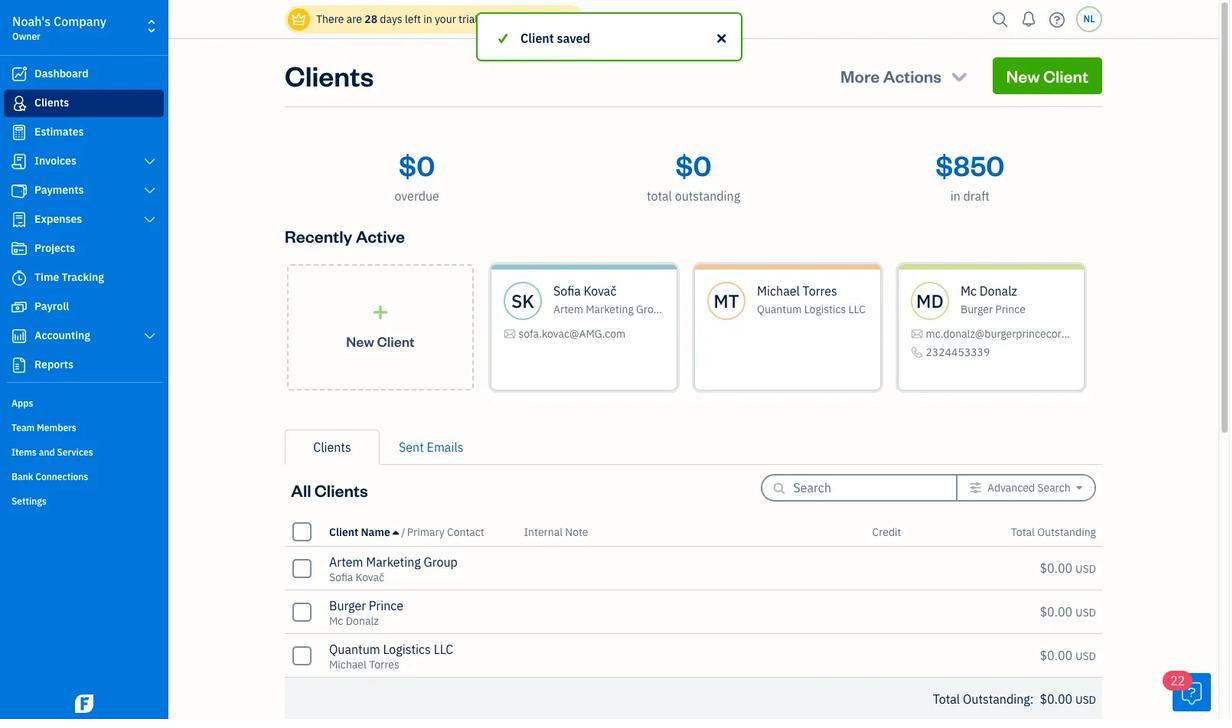 Task type: locate. For each thing, give the bounding box(es) containing it.
1 vertical spatial new
[[346, 332, 374, 350]]

0 horizontal spatial new client link
[[287, 264, 474, 391]]

bank
[[11, 471, 33, 483]]

3 chevron large down image from the top
[[143, 214, 157, 226]]

new client down go to help "image"
[[1007, 65, 1089, 87]]

/
[[402, 525, 406, 539]]

donalz inside mc donalz burger prince
[[980, 283, 1018, 299]]

0 vertical spatial llc
[[849, 303, 866, 316]]

$0.00 usd for burger prince
[[1040, 604, 1097, 620]]

1 vertical spatial logistics
[[383, 642, 431, 657]]

0 vertical spatial kovač
[[584, 283, 617, 299]]

artem down client name in the bottom of the page
[[329, 555, 363, 570]]

items and services
[[11, 447, 93, 458]]

1 horizontal spatial michael
[[758, 283, 800, 299]]

0 vertical spatial burger
[[961, 303, 993, 316]]

quantum right mt
[[758, 303, 802, 316]]

0 vertical spatial artem
[[554, 303, 584, 316]]

0 vertical spatial sofia
[[554, 283, 581, 299]]

payment image
[[10, 183, 28, 198]]

artem
[[554, 303, 584, 316], [329, 555, 363, 570]]

donalz up mc.donalz@burgerprincecorp.com
[[980, 283, 1018, 299]]

0 horizontal spatial donalz
[[346, 614, 379, 628]]

tracking
[[62, 270, 104, 284]]

1 vertical spatial torres
[[369, 658, 400, 672]]

prince up mc.donalz@burgerprincecorp.com
[[996, 303, 1026, 316]]

search image
[[989, 8, 1013, 31]]

sofia inside sofia kovač artem marketing group
[[554, 283, 581, 299]]

1 vertical spatial quantum
[[329, 642, 380, 657]]

clients link up all clients
[[285, 430, 380, 465]]

1 vertical spatial michael
[[329, 658, 367, 672]]

0 horizontal spatial outstanding
[[964, 692, 1031, 707]]

0 vertical spatial new client
[[1007, 65, 1089, 87]]

burger
[[961, 303, 993, 316], [329, 598, 366, 614]]

credit
[[873, 525, 902, 539]]

1 horizontal spatial burger
[[961, 303, 993, 316]]

quantum
[[758, 303, 802, 316], [329, 642, 380, 657]]

clients up estimates
[[34, 96, 69, 110]]

invoices link
[[4, 148, 164, 175]]

1 horizontal spatial logistics
[[805, 303, 847, 316]]

1 vertical spatial mc
[[329, 614, 343, 628]]

chevron large down image up the payments link
[[143, 155, 157, 168]]

2 $0.00 from the top
[[1040, 604, 1073, 620]]

settings image
[[970, 482, 982, 494]]

1 vertical spatial clients link
[[285, 430, 380, 465]]

caretdown image
[[1077, 482, 1083, 494]]

chevron large down image inside invoices link
[[143, 155, 157, 168]]

time tracking
[[34, 270, 104, 284]]

marketing down "caretup" "icon" in the bottom of the page
[[366, 555, 421, 570]]

0 vertical spatial clients link
[[4, 90, 164, 117]]

actions
[[884, 65, 942, 87]]

1 horizontal spatial llc
[[849, 303, 866, 316]]

1 horizontal spatial group
[[637, 303, 666, 316]]

0 vertical spatial torres
[[803, 283, 838, 299]]

in left draft
[[951, 188, 961, 204]]

1 horizontal spatial in
[[951, 188, 961, 204]]

1 horizontal spatial kovač
[[584, 283, 617, 299]]

estimates
[[34, 125, 84, 139]]

clients inside 'main' element
[[34, 96, 69, 110]]

money image
[[10, 299, 28, 315]]

3 $0.00 usd from the top
[[1040, 648, 1097, 663]]

crown image
[[291, 11, 307, 27]]

more actions button
[[827, 57, 984, 94]]

prince down artem marketing group sofia kovač
[[369, 598, 404, 614]]

$850 in draft
[[936, 147, 1005, 204]]

0 vertical spatial new client link
[[993, 57, 1103, 94]]

upgrade
[[487, 12, 529, 26]]

$0 inside $0 overdue
[[399, 147, 435, 183]]

1 horizontal spatial clients link
[[285, 430, 380, 465]]

new down notifications image
[[1007, 65, 1041, 87]]

outstanding
[[675, 188, 741, 204]]

mc inside burger prince mc donalz
[[329, 614, 343, 628]]

0 horizontal spatial artem
[[329, 555, 363, 570]]

1 horizontal spatial marketing
[[586, 303, 634, 316]]

noah's company owner
[[12, 14, 106, 42]]

marketing up sofa.kovac@amg.com
[[586, 303, 634, 316]]

1 horizontal spatial sofia
[[554, 283, 581, 299]]

chevron large down image for invoices
[[143, 155, 157, 168]]

group down primary contact
[[424, 555, 458, 570]]

prince inside burger prince mc donalz
[[369, 598, 404, 614]]

4 usd from the top
[[1076, 693, 1097, 707]]

clients link up estimates link
[[4, 90, 164, 117]]

michael inside michael torres quantum logistics llc
[[758, 283, 800, 299]]

new down plus image
[[346, 332, 374, 350]]

usd inside total outstanding : $0.00 usd
[[1076, 693, 1097, 707]]

kovač up burger prince mc donalz
[[356, 571, 385, 584]]

0 vertical spatial $0.00 usd
[[1040, 561, 1097, 576]]

0 horizontal spatial $0
[[399, 147, 435, 183]]

go to help image
[[1045, 8, 1070, 31]]

1 horizontal spatial mc
[[961, 283, 977, 299]]

saved
[[557, 31, 591, 46]]

$0.00 usd for quantum logistics llc
[[1040, 648, 1097, 663]]

1 horizontal spatial donalz
[[980, 283, 1018, 299]]

kovač up sofa.kovac@amg.com
[[584, 283, 617, 299]]

sofia up sofa.kovac@amg.com
[[554, 283, 581, 299]]

2 vertical spatial chevron large down image
[[143, 214, 157, 226]]

0 vertical spatial logistics
[[805, 303, 847, 316]]

0 vertical spatial outstanding
[[1038, 525, 1097, 539]]

1 $0.00 usd from the top
[[1040, 561, 1097, 576]]

new client
[[1007, 65, 1089, 87], [346, 332, 415, 350]]

1 horizontal spatial quantum
[[758, 303, 802, 316]]

chevron large down image down invoices link on the top of page
[[143, 185, 157, 197]]

burger up mc.donalz@burgerprincecorp.com
[[961, 303, 993, 316]]

marketing inside sofia kovač artem marketing group
[[586, 303, 634, 316]]

0 vertical spatial michael
[[758, 283, 800, 299]]

1 vertical spatial kovač
[[356, 571, 385, 584]]

1 usd from the top
[[1076, 562, 1097, 576]]

clients link
[[4, 90, 164, 117], [285, 430, 380, 465]]

1 vertical spatial in
[[951, 188, 961, 204]]

1 vertical spatial prince
[[369, 598, 404, 614]]

$0
[[399, 147, 435, 183], [676, 147, 712, 183]]

burger down artem marketing group sofia kovač
[[329, 598, 366, 614]]

search
[[1038, 481, 1071, 495]]

1 horizontal spatial new client
[[1007, 65, 1089, 87]]

company
[[54, 14, 106, 29]]

1 horizontal spatial total
[[1012, 525, 1035, 539]]

michael down burger prince mc donalz
[[329, 658, 367, 672]]

1 vertical spatial outstanding
[[964, 692, 1031, 707]]

recently
[[285, 225, 353, 247]]

2 usd from the top
[[1076, 606, 1097, 620]]

0 vertical spatial quantum
[[758, 303, 802, 316]]

1 vertical spatial burger
[[329, 598, 366, 614]]

new client down plus image
[[346, 332, 415, 350]]

internal note
[[524, 525, 589, 539]]

1 chevron large down image from the top
[[143, 155, 157, 168]]

0 vertical spatial marketing
[[586, 303, 634, 316]]

0 vertical spatial new
[[1007, 65, 1041, 87]]

torres inside quantum logistics llc michael torres
[[369, 658, 400, 672]]

0 horizontal spatial in
[[424, 12, 432, 26]]

close image
[[715, 29, 729, 47]]

1 vertical spatial marketing
[[366, 555, 421, 570]]

client saved status
[[0, 12, 1219, 61]]

0 vertical spatial group
[[637, 303, 666, 316]]

project image
[[10, 241, 28, 257]]

1 horizontal spatial prince
[[996, 303, 1026, 316]]

left
[[405, 12, 421, 26]]

projects
[[34, 241, 75, 255]]

0 horizontal spatial logistics
[[383, 642, 431, 657]]

$0 up overdue
[[399, 147, 435, 183]]

phone image
[[911, 343, 924, 362]]

0 horizontal spatial torres
[[369, 658, 400, 672]]

1 vertical spatial llc
[[434, 642, 454, 657]]

2 $0 from the left
[[676, 147, 712, 183]]

$0.00 usd
[[1040, 561, 1097, 576], [1040, 604, 1097, 620], [1040, 648, 1097, 663]]

0 horizontal spatial group
[[424, 555, 458, 570]]

members
[[37, 422, 76, 434]]

team
[[11, 422, 35, 434]]

0 horizontal spatial marketing
[[366, 555, 421, 570]]

0 horizontal spatial clients link
[[4, 90, 164, 117]]

1 horizontal spatial new client link
[[993, 57, 1103, 94]]

0 horizontal spatial new client
[[346, 332, 415, 350]]

new client link
[[993, 57, 1103, 94], [287, 264, 474, 391]]

1 vertical spatial group
[[424, 555, 458, 570]]

michael right mt
[[758, 283, 800, 299]]

$0 up outstanding
[[676, 147, 712, 183]]

usd for artem marketing group
[[1076, 562, 1097, 576]]

0 vertical spatial chevron large down image
[[143, 155, 157, 168]]

1 vertical spatial donalz
[[346, 614, 379, 628]]

client name
[[329, 525, 390, 539]]

mc donalz burger prince
[[961, 283, 1026, 316]]

3 usd from the top
[[1076, 650, 1097, 663]]

expenses
[[34, 212, 82, 226]]

group left mt
[[637, 303, 666, 316]]

time tracking link
[[4, 264, 164, 292]]

2 $0.00 usd from the top
[[1040, 604, 1097, 620]]

0 horizontal spatial mc
[[329, 614, 343, 628]]

chevron large down image
[[143, 330, 157, 342]]

note
[[565, 525, 589, 539]]

michael
[[758, 283, 800, 299], [329, 658, 367, 672]]

expenses link
[[4, 206, 164, 234]]

mc right md
[[961, 283, 977, 299]]

clients
[[285, 57, 374, 93], [34, 96, 69, 110], [313, 440, 351, 455], [315, 479, 368, 501]]

settings link
[[4, 489, 164, 512]]

1 $0 from the left
[[399, 147, 435, 183]]

1 $0.00 from the top
[[1040, 561, 1073, 576]]

1 horizontal spatial torres
[[803, 283, 838, 299]]

1 vertical spatial artem
[[329, 555, 363, 570]]

donalz up quantum logistics llc michael torres
[[346, 614, 379, 628]]

0 vertical spatial mc
[[961, 283, 977, 299]]

3 $0.00 from the top
[[1040, 648, 1073, 663]]

prince
[[996, 303, 1026, 316], [369, 598, 404, 614]]

main element
[[0, 0, 207, 719]]

0 horizontal spatial total
[[933, 692, 961, 707]]

0 horizontal spatial quantum
[[329, 642, 380, 657]]

artem inside artem marketing group sofia kovač
[[329, 555, 363, 570]]

in right left
[[424, 12, 432, 26]]

0 vertical spatial total
[[1012, 525, 1035, 539]]

usd
[[1076, 562, 1097, 576], [1076, 606, 1097, 620], [1076, 650, 1097, 663], [1076, 693, 1097, 707]]

account
[[531, 12, 572, 26]]

dashboard image
[[10, 67, 28, 82]]

2 vertical spatial $0.00 usd
[[1040, 648, 1097, 663]]

quantum down burger prince mc donalz
[[329, 642, 380, 657]]

connections
[[35, 471, 88, 483]]

0 horizontal spatial michael
[[329, 658, 367, 672]]

there are 28 days left in your trial. upgrade account
[[316, 12, 572, 26]]

days
[[380, 12, 403, 26]]

1 horizontal spatial $0
[[676, 147, 712, 183]]

group inside artem marketing group sofia kovač
[[424, 555, 458, 570]]

mc
[[961, 283, 977, 299], [329, 614, 343, 628]]

$0 inside $0 total outstanding
[[676, 147, 712, 183]]

your
[[435, 12, 456, 26]]

resource center badge image
[[1173, 673, 1212, 712]]

check image
[[496, 29, 510, 47]]

client down upgrade account link at the top of the page
[[521, 31, 554, 46]]

0 horizontal spatial prince
[[369, 598, 404, 614]]

$0.00 for artem marketing group
[[1040, 561, 1073, 576]]

llc
[[849, 303, 866, 316], [434, 642, 454, 657]]

mc up quantum logistics llc michael torres
[[329, 614, 343, 628]]

0 horizontal spatial sofia
[[329, 571, 353, 584]]

emails
[[427, 440, 464, 455]]

overdue
[[395, 188, 439, 204]]

1 horizontal spatial new
[[1007, 65, 1041, 87]]

sofia up burger prince mc donalz
[[329, 571, 353, 584]]

0 horizontal spatial burger
[[329, 598, 366, 614]]

1 horizontal spatial artem
[[554, 303, 584, 316]]

2 chevron large down image from the top
[[143, 185, 157, 197]]

$0 for $0 total outstanding
[[676, 147, 712, 183]]

total
[[647, 188, 672, 204]]

chevron large down image up projects link
[[143, 214, 157, 226]]

artem up sofa.kovac@amg.com
[[554, 303, 584, 316]]

1 vertical spatial sofia
[[329, 571, 353, 584]]

1 horizontal spatial outstanding
[[1038, 525, 1097, 539]]

sofia kovač artem marketing group
[[554, 283, 666, 316]]

$0.00
[[1040, 561, 1073, 576], [1040, 604, 1073, 620], [1040, 648, 1073, 663], [1040, 692, 1073, 707]]

chevron large down image
[[143, 155, 157, 168], [143, 185, 157, 197], [143, 214, 157, 226]]

0 horizontal spatial new
[[346, 332, 374, 350]]

services
[[57, 447, 93, 458]]

$0.00 for quantum logistics llc
[[1040, 648, 1073, 663]]

0 horizontal spatial llc
[[434, 642, 454, 657]]

trial.
[[459, 12, 481, 26]]

0 vertical spatial prince
[[996, 303, 1026, 316]]

notifications image
[[1017, 4, 1042, 34]]

sent emails
[[399, 440, 464, 455]]

total outstanding : $0.00 usd
[[933, 692, 1097, 707]]

report image
[[10, 358, 28, 373]]

1 vertical spatial total
[[933, 692, 961, 707]]

0 horizontal spatial kovač
[[356, 571, 385, 584]]

0 vertical spatial donalz
[[980, 283, 1018, 299]]

in
[[424, 12, 432, 26], [951, 188, 961, 204]]

1 vertical spatial chevron large down image
[[143, 185, 157, 197]]

1 vertical spatial $0.00 usd
[[1040, 604, 1097, 620]]



Task type: describe. For each thing, give the bounding box(es) containing it.
recently active
[[285, 225, 405, 247]]

outstanding for total outstanding : $0.00 usd
[[964, 692, 1031, 707]]

llc inside michael torres quantum logistics llc
[[849, 303, 866, 316]]

freshbooks image
[[72, 695, 97, 713]]

expense image
[[10, 212, 28, 227]]

total for total outstanding
[[1012, 525, 1035, 539]]

dashboard
[[34, 67, 89, 80]]

primary contact
[[407, 525, 485, 539]]

items
[[11, 447, 37, 458]]

accounting link
[[4, 322, 164, 350]]

all clients
[[291, 479, 368, 501]]

chart image
[[10, 329, 28, 344]]

client inside status
[[521, 31, 554, 46]]

plus image
[[372, 304, 389, 320]]

client saved
[[521, 31, 591, 46]]

chevrondown image
[[949, 65, 970, 87]]

client left the name
[[329, 525, 359, 539]]

mc.donalz@burgerprincecorp.com
[[926, 327, 1092, 341]]

burger inside mc donalz burger prince
[[961, 303, 993, 316]]

are
[[347, 12, 362, 26]]

envelope image
[[504, 325, 516, 343]]

estimate image
[[10, 125, 28, 140]]

artem marketing group sofia kovač
[[329, 555, 458, 584]]

primary
[[407, 525, 445, 539]]

:
[[1031, 692, 1034, 707]]

items and services link
[[4, 440, 164, 463]]

quantum inside quantum logistics llc michael torres
[[329, 642, 380, 657]]

clients right all
[[315, 479, 368, 501]]

usd for quantum logistics llc
[[1076, 650, 1097, 663]]

active
[[356, 225, 405, 247]]

payroll
[[34, 299, 69, 313]]

there
[[316, 12, 344, 26]]

group inside sofia kovač artem marketing group
[[637, 303, 666, 316]]

sk
[[512, 289, 535, 313]]

$0 for $0 overdue
[[399, 147, 435, 183]]

artem inside sofia kovač artem marketing group
[[554, 303, 584, 316]]

28
[[365, 12, 378, 26]]

outstanding for total outstanding
[[1038, 525, 1097, 539]]

caretup image
[[393, 526, 399, 538]]

$0 total outstanding
[[647, 147, 741, 204]]

michael torres quantum logistics llc
[[758, 283, 866, 316]]

clients down the there
[[285, 57, 374, 93]]

settings
[[11, 496, 47, 507]]

Search text field
[[794, 476, 932, 500]]

timer image
[[10, 270, 28, 286]]

payments link
[[4, 177, 164, 205]]

usd for burger prince
[[1076, 606, 1097, 620]]

total outstanding
[[1012, 525, 1097, 539]]

22
[[1171, 673, 1186, 689]]

md
[[917, 289, 944, 313]]

reports link
[[4, 352, 164, 379]]

4 $0.00 from the top
[[1040, 692, 1073, 707]]

quantum inside michael torres quantum logistics llc
[[758, 303, 802, 316]]

michael inside quantum logistics llc michael torres
[[329, 658, 367, 672]]

prince inside mc donalz burger prince
[[996, 303, 1026, 316]]

name
[[361, 525, 390, 539]]

client image
[[10, 96, 28, 111]]

estimates link
[[4, 119, 164, 146]]

team members link
[[4, 416, 164, 439]]

payroll link
[[4, 293, 164, 321]]

in inside "$850 in draft"
[[951, 188, 961, 204]]

1 vertical spatial new client
[[346, 332, 415, 350]]

noah's
[[12, 14, 51, 29]]

chevron large down image for payments
[[143, 185, 157, 197]]

2324453339
[[926, 345, 991, 359]]

marketing inside artem marketing group sofia kovač
[[366, 555, 421, 570]]

contact
[[447, 525, 485, 539]]

mt
[[714, 289, 740, 313]]

torres inside michael torres quantum logistics llc
[[803, 283, 838, 299]]

sent emails link
[[380, 430, 483, 465]]

advanced search button
[[958, 476, 1095, 500]]

sofia inside artem marketing group sofia kovač
[[329, 571, 353, 584]]

total for total outstanding : $0.00 usd
[[933, 692, 961, 707]]

advanced search
[[988, 481, 1071, 495]]

owner
[[12, 31, 40, 42]]

invoice image
[[10, 154, 28, 169]]

chevron large down image for expenses
[[143, 214, 157, 226]]

projects link
[[4, 235, 164, 263]]

accounting
[[34, 329, 90, 342]]

kovač inside artem marketing group sofia kovač
[[356, 571, 385, 584]]

more
[[841, 65, 880, 87]]

mc inside mc donalz burger prince
[[961, 283, 977, 299]]

bank connections
[[11, 471, 88, 483]]

client down go to help "image"
[[1044, 65, 1089, 87]]

$0.00 for burger prince
[[1040, 604, 1073, 620]]

clients up all clients
[[313, 440, 351, 455]]

llc inside quantum logistics llc michael torres
[[434, 642, 454, 657]]

time
[[34, 270, 59, 284]]

apps
[[11, 398, 33, 409]]

primary contact link
[[407, 525, 485, 539]]

kovač inside sofia kovač artem marketing group
[[584, 283, 617, 299]]

all
[[291, 479, 311, 501]]

$0.00 usd for artem marketing group
[[1040, 561, 1097, 576]]

burger prince mc donalz
[[329, 598, 404, 628]]

apps link
[[4, 391, 164, 414]]

sent
[[399, 440, 424, 455]]

0 vertical spatial in
[[424, 12, 432, 26]]

draft
[[964, 188, 990, 204]]

credit link
[[873, 525, 902, 539]]

internal
[[524, 525, 563, 539]]

$850
[[936, 147, 1005, 183]]

envelope image
[[911, 325, 924, 343]]

burger inside burger prince mc donalz
[[329, 598, 366, 614]]

payments
[[34, 183, 84, 197]]

team members
[[11, 422, 76, 434]]

reports
[[34, 358, 74, 371]]

1 vertical spatial new client link
[[287, 264, 474, 391]]

client down plus image
[[377, 332, 415, 350]]

advanced
[[988, 481, 1036, 495]]

donalz inside burger prince mc donalz
[[346, 614, 379, 628]]

invoices
[[34, 154, 77, 168]]

$0 overdue
[[395, 147, 439, 204]]

sofa.kovac@amg.com
[[519, 327, 626, 341]]

logistics inside quantum logistics llc michael torres
[[383, 642, 431, 657]]

logistics inside michael torres quantum logistics llc
[[805, 303, 847, 316]]

upgrade account link
[[483, 12, 572, 26]]

nl
[[1084, 13, 1096, 25]]



Task type: vqa. For each thing, say whether or not it's contained in the screenshot.
the right In
yes



